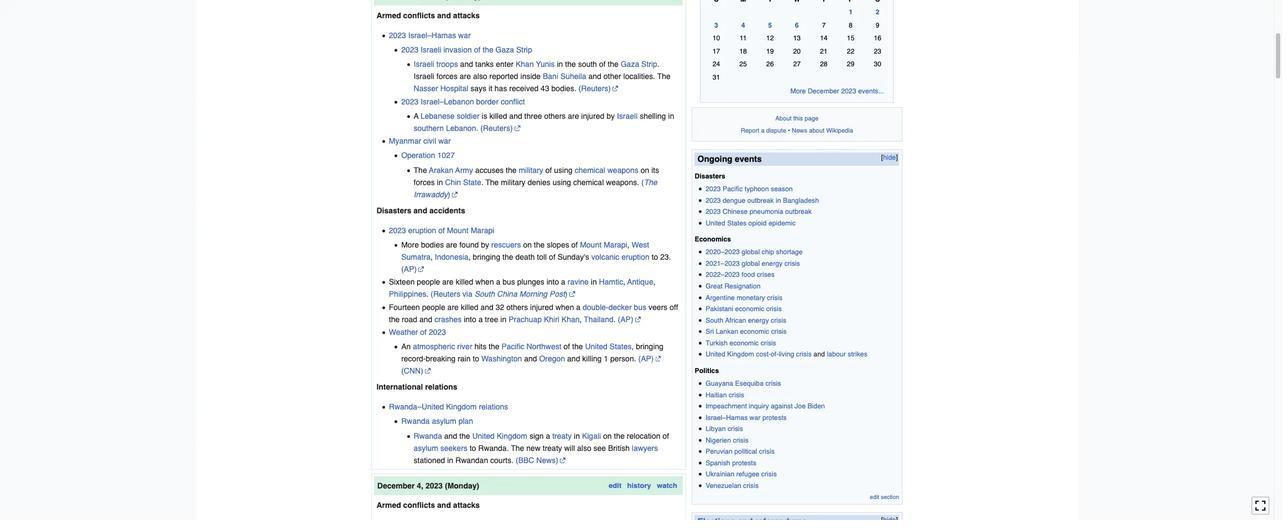 Task type: vqa. For each thing, say whether or not it's contained in the screenshot.


Task type: locate. For each thing, give the bounding box(es) containing it.
(reuters) down is
[[480, 124, 513, 133]]

chemical
[[575, 166, 605, 175], [573, 178, 604, 187]]

states down the chinese
[[727, 220, 747, 227]]

28
[[820, 60, 828, 68]]

killed inside sixteen people are killed when a bus plunges into a ravine in hamtic , antique , philippines . (reuters via south china morning post )
[[456, 278, 473, 287]]

bus up "china"
[[503, 278, 515, 287]]

0 horizontal spatial forces
[[414, 178, 435, 187]]

0 horizontal spatial south
[[475, 290, 495, 299]]

1 vertical spatial south
[[706, 317, 724, 325]]

on inside rwanda and the united kingdom sign a treaty in kigali on the relocation of asylum seekers to rwanda. the new treaty will also see british lawyers stationed in rwandan courts. (bbc news)
[[603, 432, 612, 441]]

edit section link
[[870, 494, 899, 501]]

0 vertical spatial bus
[[503, 278, 515, 287]]

protests down political
[[732, 460, 757, 468]]

are inside a lebanese soldier is killed and three others are injured by israeli shelling in southern lebanon . (reuters)
[[568, 112, 579, 121]]

1 vertical spatial (ap)
[[618, 315, 633, 324]]

in up 'will'
[[574, 432, 580, 441]]

(reuters) inside bani suheila and other localities. the nasser hospital says it has received 43 bodies. (reuters)
[[579, 84, 611, 93]]

are up (reuters
[[442, 278, 454, 287]]

kingdom down "turkish economic crisis" link
[[727, 351, 754, 359]]

in inside on its forces in
[[437, 178, 443, 187]]

the up british
[[614, 432, 625, 441]]

south inside sixteen people are killed when a bus plunges into a ravine in hamtic , antique , philippines . (reuters via south china morning post )
[[475, 290, 495, 299]]

edit inside politics guayana esequiba crisis haitian crisis impeachment inquiry against joe biden israel–hamas war protests libyan crisis nigerien crisis peruvian political crisis spanish protests ukrainian refugee crisis venezuelan crisis edit section
[[870, 494, 879, 501]]

operation 1027
[[401, 151, 455, 160]]

0 vertical spatial khan
[[516, 60, 534, 69]]

0 vertical spatial economic
[[735, 306, 764, 313]]

the down accuses
[[486, 178, 499, 187]]

0 vertical spatial war
[[458, 31, 471, 40]]

spanish protests link
[[706, 460, 757, 468]]

opioid
[[749, 220, 767, 227]]

0 vertical spatial by
[[607, 112, 615, 121]]

united up the rwanda.
[[472, 432, 495, 441]]

24
[[713, 60, 720, 68]]

global up food
[[742, 260, 760, 268]]

also inside rwanda and the united kingdom sign a treaty in kigali on the relocation of asylum seekers to rwanda. the new treaty will also see british lawyers stationed in rwandan courts. (bbc news)
[[577, 444, 591, 453]]

on up the see
[[603, 432, 612, 441]]

0 vertical spatial energy
[[762, 260, 783, 268]]

found
[[459, 241, 479, 249]]

an atmospheric river hits the pacific northwest of the united states
[[401, 343, 632, 352]]

0 vertical spatial (ap)
[[401, 265, 417, 274]]

bus left the veers in the bottom right of the page
[[634, 303, 647, 312]]

0 vertical spatial (reuters)
[[579, 84, 611, 93]]

economics
[[695, 236, 731, 243]]

south for african
[[706, 317, 724, 325]]

and inside bani suheila and other localities. the nasser hospital says it has received 43 bodies. (reuters)
[[589, 72, 602, 81]]

attacks up 2023 israeli invasion of the gaza strip
[[453, 11, 480, 20]]

war up 2023 israeli invasion of the gaza strip link
[[458, 31, 471, 40]]

2 armed from the top
[[377, 501, 401, 510]]

1 vertical spatial into
[[464, 315, 476, 324]]

fullscreen image
[[1255, 501, 1266, 512]]

a inside rwanda and the united kingdom sign a treaty in kigali on the relocation of asylum seekers to rwanda. the new treaty will also see british lawyers stationed in rwandan courts. (bbc news)
[[546, 432, 550, 441]]

2 armed conflicts and attacks from the top
[[377, 501, 480, 510]]

0 vertical spatial gaza
[[496, 45, 514, 54]]

myanmar civil war
[[389, 137, 451, 146]]

more
[[791, 87, 806, 95], [401, 241, 419, 249]]

are for by
[[446, 241, 457, 249]]

more inside the december 5 region
[[401, 241, 419, 249]]

1 vertical spatial )
[[565, 290, 568, 299]]

israeli troops and tanks enter khan yunis in the south of the gaza strip
[[414, 60, 657, 69]]

. down accuses
[[481, 178, 483, 187]]

great
[[706, 283, 723, 291]]

the down "its"
[[644, 178, 657, 187]]

strip up localities.
[[641, 60, 657, 69]]

veers
[[649, 303, 668, 312]]

are inside . israeli forces are also reported inside
[[460, 72, 471, 81]]

1 horizontal spatial 1
[[849, 8, 853, 16]]

more bodies are found by rescuers on the slopes of mount marapi ,
[[401, 241, 632, 249]]

1 horizontal spatial into
[[547, 278, 559, 287]]

war inside politics guayana esequiba crisis haitian crisis impeachment inquiry against joe biden israel–hamas war protests libyan crisis nigerien crisis peruvian political crisis spanish protests ukrainian refugee crisis venezuelan crisis edit section
[[750, 414, 761, 422]]

9
[[876, 21, 880, 29]]

asylum down 'rwanda–united kingdom relations' link
[[432, 417, 456, 426]]

disasters inside the december 5 region
[[377, 206, 411, 215]]

united
[[706, 220, 725, 227], [585, 343, 608, 352], [706, 351, 725, 359], [472, 432, 495, 441]]

11
[[740, 34, 747, 42]]

1 vertical spatial edit
[[870, 494, 879, 501]]

1 horizontal spatial mount
[[580, 241, 602, 249]]

turkish
[[706, 340, 728, 347]]

of up tanks
[[474, 45, 481, 54]]

hospital
[[440, 84, 468, 93]]

edit link
[[609, 482, 622, 490]]

, inside , bringing record-breaking rain to
[[632, 343, 634, 352]]

(ap) down sumatra
[[401, 265, 417, 274]]

israel–hamas down "impeachment"
[[706, 414, 748, 422]]

the inside the irrawaddy
[[644, 178, 657, 187]]

(reuters) link
[[579, 84, 619, 93], [480, 124, 521, 133]]

pacific up washington link
[[502, 343, 524, 352]]

the
[[657, 72, 671, 81], [414, 166, 427, 175], [486, 178, 499, 187], [644, 178, 657, 187], [511, 444, 524, 453]]

1 conflicts from the top
[[403, 11, 435, 20]]

conflicts down 'december 4, 2023'
[[403, 501, 435, 510]]

courts.
[[490, 456, 514, 465]]

in right ravine
[[591, 278, 597, 287]]

chin state link
[[445, 178, 481, 187]]

river
[[457, 343, 472, 352]]

(ap) link down sumatra
[[401, 265, 425, 274]]

people up (reuters
[[417, 278, 440, 287]]

0 vertical spatial when
[[476, 278, 494, 287]]

kingdom inside rwanda and the united kingdom sign a treaty in kigali on the relocation of asylum seekers to rwanda. the new treaty will also see british lawyers stationed in rwandan courts. (bbc news)
[[497, 432, 527, 441]]

more december 2023 events... link
[[791, 86, 890, 97]]

in down arakan
[[437, 178, 443, 187]]

israeli inside a lebanese soldier is killed and three others are injured by israeli shelling in southern lebanon . (reuters)
[[617, 112, 638, 121]]

0 horizontal spatial relations
[[425, 383, 457, 392]]

0 vertical spatial states
[[727, 220, 747, 227]]

strip
[[516, 45, 532, 54], [641, 60, 657, 69]]

eruption
[[408, 226, 436, 235], [622, 253, 650, 262]]

0 vertical spatial chemical
[[575, 166, 605, 175]]

others inside a lebanese soldier is killed and three others are injured by israeli shelling in southern lebanon . (reuters)
[[544, 112, 566, 121]]

and left the labour
[[814, 351, 825, 359]]

disasters down ongoing
[[695, 173, 726, 180]]

) inside sixteen people are killed when a bus plunges into a ravine in hamtic , antique , philippines . (reuters via south china morning post )
[[565, 290, 568, 299]]

1 vertical spatial also
[[577, 444, 591, 453]]

and inside december 4 region
[[437, 501, 451, 510]]

0 vertical spatial people
[[417, 278, 440, 287]]

and inside the "veers off the road and"
[[420, 315, 432, 324]]

1 up 8
[[849, 8, 853, 16]]

more left december
[[791, 87, 806, 95]]

. inside . israeli forces are also reported inside
[[657, 60, 660, 69]]

south for china
[[475, 290, 495, 299]]

crisis
[[785, 260, 800, 268], [767, 294, 783, 302], [766, 306, 782, 313], [771, 317, 786, 325], [771, 328, 787, 336], [761, 340, 776, 347], [796, 351, 812, 359], [766, 380, 781, 388], [729, 392, 744, 399], [728, 426, 743, 433], [733, 437, 749, 445], [759, 448, 775, 456], [761, 471, 777, 479], [743, 483, 759, 490]]

united inside economics 2020–2023 global chip shortage 2021–2023 global energy crisis 2022–2023 food crises great resignation argentine monetary crisis pakistani economic crisis south african energy crisis sri lankan economic crisis turkish economic crisis united kingdom cost-of-living crisis and labour strikes
[[706, 351, 725, 359]]

1 horizontal spatial by
[[607, 112, 615, 121]]

using up chin state . the military denies using chemical weapons.
[[554, 166, 573, 175]]

. down soldier
[[476, 124, 478, 133]]

(ap) inside the washington and oregon and killing 1 person. (ap) (cnn)
[[638, 355, 654, 364]]

0 horizontal spatial into
[[464, 315, 476, 324]]

1 vertical spatial protests
[[732, 460, 757, 468]]

0 horizontal spatial gaza
[[496, 45, 514, 54]]

1 horizontal spatial marapi
[[604, 241, 627, 249]]

killed inside a lebanese soldier is killed and three others are injured by israeli shelling in southern lebanon . (reuters)
[[490, 112, 507, 121]]

gaza up enter
[[496, 45, 514, 54]]

person.
[[610, 355, 636, 364]]

also
[[473, 72, 487, 81], [577, 444, 591, 453]]

0 vertical spatial also
[[473, 72, 487, 81]]

relocation
[[627, 432, 661, 441]]

killed up via
[[456, 278, 473, 287]]

ravine link
[[568, 278, 589, 287]]

1 horizontal spatial kingdom
[[497, 432, 527, 441]]

the up (bbc
[[511, 444, 524, 453]]

1 vertical spatial mount
[[580, 241, 602, 249]]

0 horizontal spatial marapi
[[471, 226, 494, 235]]

0 vertical spatial kingdom
[[727, 351, 754, 359]]

armed down 'december 4, 2023'
[[377, 501, 401, 510]]

0 horizontal spatial pacific
[[502, 343, 524, 352]]

eruption inside , indonesia , bringing the death toll of sunday's volcanic eruption to 23. (ap)
[[622, 253, 650, 262]]

14
[[820, 34, 828, 42]]

lebanese soldier link
[[421, 112, 480, 121]]

1 horizontal spatial (ap)
[[618, 315, 633, 324]]

armed up 2023 israel–hamas war
[[377, 11, 401, 20]]

people down (reuters
[[422, 303, 445, 312]]

1 horizontal spatial pacific
[[723, 185, 743, 193]]

. left (reuters
[[426, 290, 429, 299]]

7
[[822, 21, 826, 29]]

december 4, 2023 (monday)
[[377, 482, 479, 491]]

gaza up localities.
[[621, 60, 639, 69]]

using right the denies
[[553, 178, 571, 187]]

when inside sixteen people are killed when a bus plunges into a ravine in hamtic , antique , philippines . (reuters via south china morning post )
[[476, 278, 494, 287]]

asylum
[[432, 417, 456, 426], [414, 444, 438, 453]]

are for when
[[442, 278, 454, 287]]

2 vertical spatial economic
[[730, 340, 759, 347]]

0 vertical spatial others
[[544, 112, 566, 121]]

reported
[[490, 72, 518, 81]]

2023 dengue outbreak in bangladesh link
[[706, 197, 819, 205]]

0 vertical spatial armed conflicts and attacks
[[377, 11, 480, 20]]

events...
[[858, 87, 884, 95]]

1 horizontal spatial more
[[791, 87, 806, 95]]

the left road in the bottom left of the page
[[389, 315, 400, 324]]

forces inside on its forces in
[[414, 178, 435, 187]]

cost-
[[756, 351, 771, 359]]

2 horizontal spatial kingdom
[[727, 351, 754, 359]]

refugee
[[736, 471, 760, 479]]

are down bodies.
[[568, 112, 579, 121]]

to left 23.
[[652, 253, 658, 262]]

armed conflicts and attacks inside december 4 region
[[377, 501, 480, 510]]

1 vertical spatial (reuters) link
[[480, 124, 521, 133]]

united up killing
[[585, 343, 608, 352]]

edit inside december 4 region
[[609, 482, 622, 490]]

0 vertical spatial (reuters) link
[[579, 84, 619, 93]]

war for 2023 israel–hamas war
[[458, 31, 471, 40]]

its
[[651, 166, 659, 175]]

ongoing events region
[[692, 149, 903, 505]]

2 vertical spatial kingdom
[[497, 432, 527, 441]]

venezuelan
[[706, 483, 741, 490]]

when up 'tree'
[[476, 278, 494, 287]]

killed for when
[[456, 278, 473, 287]]

military up the denies
[[519, 166, 543, 175]]

people for sixteen
[[417, 278, 440, 287]]

israel–hamas war protests link
[[706, 414, 787, 422]]

record-
[[401, 355, 426, 364]]

other
[[604, 72, 621, 81]]

crashes link
[[435, 315, 462, 324]]

0 vertical spatial on
[[641, 166, 649, 175]]

(reuters) link down "other"
[[579, 84, 619, 93]]

1 vertical spatial (ap) link
[[618, 315, 641, 324]]

guayana
[[706, 380, 733, 388]]

(ap) link down decker
[[618, 315, 641, 324]]

israel–hamas inside politics guayana esequiba crisis haitian crisis impeachment inquiry against joe biden israel–hamas war protests libyan crisis nigerien crisis peruvian political crisis spanish protests ukrainian refugee crisis venezuelan crisis edit section
[[706, 414, 748, 422]]

heading
[[374, 0, 590, 5]]

the inside , indonesia , bringing the death toll of sunday's volcanic eruption to 23. (ap)
[[503, 253, 513, 262]]

are inside sixteen people are killed when a bus plunges into a ravine in hamtic , antique , philippines . (reuters via south china morning post )
[[442, 278, 454, 287]]

to inside , bringing record-breaking rain to
[[473, 355, 479, 364]]

killed right is
[[490, 112, 507, 121]]

a up post
[[561, 278, 566, 287]]

armed conflicts and attacks inside the december 5 region
[[377, 11, 480, 20]]

(ap) down decker
[[618, 315, 633, 324]]

1 horizontal spatial when
[[556, 303, 574, 312]]

energy down chip
[[762, 260, 783, 268]]

1 horizontal spatial relations
[[479, 403, 508, 412]]

nigerien crisis link
[[706, 437, 749, 445]]

military down the arakan army accuses the military of using chemical weapons
[[501, 178, 526, 187]]

1 vertical spatial 1
[[604, 355, 608, 364]]

page
[[805, 114, 819, 122]]

khiri
[[544, 315, 560, 324]]

)
[[448, 190, 450, 199], [565, 290, 568, 299]]

and inside rwanda and the united kingdom sign a treaty in kigali on the relocation of asylum seekers to rwanda. the new treaty will also see british lawyers stationed in rwandan courts. (bbc news)
[[444, 432, 457, 441]]

32
[[496, 303, 504, 312]]

mount up found
[[447, 226, 469, 235]]

forces for are
[[437, 72, 458, 81]]

0 vertical spatial asylum
[[432, 417, 456, 426]]

attacks
[[453, 11, 480, 20], [453, 501, 480, 510]]

1 vertical spatial israel–hamas
[[706, 414, 748, 422]]

1 vertical spatial khan
[[562, 315, 580, 324]]

and down december 4, 2023 (monday)
[[437, 501, 451, 510]]

1 vertical spatial by
[[481, 241, 489, 249]]

0 horizontal spatial states
[[610, 343, 632, 352]]

people inside sixteen people are killed when a bus plunges into a ravine in hamtic , antique , philippines . (reuters via south china morning post )
[[417, 278, 440, 287]]

1 horizontal spatial disasters
[[695, 173, 726, 180]]

relations
[[425, 383, 457, 392], [479, 403, 508, 412]]

december 4, 2023
[[377, 482, 443, 491]]

forces inside . israeli forces are also reported inside
[[437, 72, 458, 81]]

1 horizontal spatial (reuters) link
[[579, 84, 619, 93]]

of right the south
[[599, 60, 606, 69]]

1 attacks from the top
[[453, 11, 480, 20]]

oregon
[[539, 355, 565, 364]]

1 vertical spatial people
[[422, 303, 445, 312]]

1 horizontal spatial )
[[565, 290, 568, 299]]

ongoing
[[698, 154, 733, 164]]

a right sign
[[546, 432, 550, 441]]

1 horizontal spatial war
[[458, 31, 471, 40]]

shelling
[[640, 112, 666, 121]]

the inside the "veers off the road and"
[[389, 315, 400, 324]]

0 horizontal spatial disasters
[[377, 206, 411, 215]]

1 horizontal spatial strip
[[641, 60, 657, 69]]

armed conflicts and attacks down december 4, 2023 (monday)
[[377, 501, 480, 510]]

south
[[578, 60, 597, 69]]

0 horizontal spatial edit
[[609, 482, 622, 490]]

0 horizontal spatial eruption
[[408, 226, 436, 235]]

nasser hospital link
[[414, 84, 468, 93]]

december 4 region
[[371, 474, 686, 521]]

armed inside the december 5 region
[[377, 11, 401, 20]]

the down rescuers link on the top left
[[503, 253, 513, 262]]

outbreak down bangladesh
[[785, 208, 812, 216]]

2 attacks from the top
[[453, 501, 480, 510]]

27
[[793, 60, 801, 68]]

nasser
[[414, 84, 438, 93]]

disasters inside disasters 2023 pacific typhoon season 2023 dengue outbreak in bangladesh 2023 chinese pneumonia outbreak united states opioid epidemic
[[695, 173, 726, 180]]

british
[[608, 444, 630, 453]]

mount up volcanic
[[580, 241, 602, 249]]

region
[[692, 513, 903, 521]]

israeli inside . israeli forces are also reported inside
[[414, 72, 434, 81]]

1 vertical spatial conflicts
[[403, 501, 435, 510]]

pacific northwest link
[[502, 343, 562, 352]]

and up seekers
[[444, 432, 457, 441]]

forces up irrawaddy
[[414, 178, 435, 187]]

libyan crisis link
[[706, 426, 743, 433]]

south right via
[[475, 290, 495, 299]]

injured inside a lebanese soldier is killed and three others are injured by israeli shelling in southern lebanon . (reuters)
[[581, 112, 605, 121]]

disasters up sumatra
[[377, 206, 411, 215]]

1 vertical spatial armed conflicts and attacks
[[377, 501, 480, 510]]

living
[[779, 351, 794, 359]]

0 horizontal spatial bus
[[503, 278, 515, 287]]

0 vertical spatial south
[[475, 290, 495, 299]]

0 horizontal spatial when
[[476, 278, 494, 287]]

conflicts inside the december 5 region
[[403, 11, 435, 20]]

1 armed conflicts and attacks from the top
[[377, 11, 480, 20]]

chemical left weapons on the top
[[575, 166, 605, 175]]

people for fourteen
[[422, 303, 445, 312]]

0 horizontal spatial also
[[473, 72, 487, 81]]

the up killing
[[572, 343, 583, 352]]

impeachment
[[706, 403, 747, 411]]

and inside a lebanese soldier is killed and three others are injured by israeli shelling in southern lebanon . (reuters)
[[509, 112, 522, 121]]

prachuap
[[509, 315, 542, 324]]

israeli left shelling
[[617, 112, 638, 121]]

(reuters) link down is
[[480, 124, 521, 133]]

and left 32
[[481, 303, 494, 312]]

0 vertical spatial pacific
[[723, 185, 743, 193]]

1 armed from the top
[[377, 11, 401, 20]]

civil
[[423, 137, 436, 146]]

are up 'crashes'
[[448, 303, 459, 312]]

disasters for 2023
[[695, 173, 726, 180]]

peruvian
[[706, 448, 733, 456]]

bringing down found
[[473, 253, 500, 262]]

strip up 'khan yunis' link on the left top
[[516, 45, 532, 54]]

0 horizontal spatial israel–hamas
[[408, 31, 456, 40]]

. inside a lebanese soldier is killed and three others are injured by israeli shelling in southern lebanon . (reuters)
[[476, 124, 478, 133]]

,
[[627, 241, 630, 249], [431, 253, 433, 262], [469, 253, 471, 262], [623, 278, 625, 287], [653, 278, 656, 287], [580, 315, 582, 324], [632, 343, 634, 352]]

(ap) inside , indonesia , bringing the death toll of sunday's volcanic eruption to 23. (ap)
[[401, 265, 417, 274]]

global up "2021–2023 global energy crisis" link
[[742, 249, 760, 256]]

double-decker bus link
[[583, 303, 647, 312]]

0 horizontal spatial outbreak
[[747, 197, 774, 205]]

43
[[541, 84, 549, 93]]

0 vertical spatial protests
[[763, 414, 787, 422]]

united inside rwanda and the united kingdom sign a treaty in kigali on the relocation of asylum seekers to rwanda. the new treaty will also see british lawyers stationed in rwandan courts. (bbc news)
[[472, 432, 495, 441]]

south inside economics 2020–2023 global chip shortage 2021–2023 global energy crisis 2022–2023 food crises great resignation argentine monetary crisis pakistani economic crisis south african energy crisis sri lankan economic crisis turkish economic crisis united kingdom cost-of-living crisis and labour strikes
[[706, 317, 724, 325]]

edit left section
[[870, 494, 879, 501]]

edit left the history
[[609, 482, 622, 490]]

killed down via
[[461, 303, 479, 312]]

more up sumatra
[[401, 241, 419, 249]]

, up the veers in the bottom right of the page
[[653, 278, 656, 287]]

22
[[847, 47, 855, 55]]

military
[[519, 166, 543, 175], [501, 178, 526, 187]]

of right toll
[[549, 253, 556, 262]]

0 vertical spatial conflicts
[[403, 11, 435, 20]]

1 horizontal spatial eruption
[[622, 253, 650, 262]]

(ap) link for an atmospheric river hits the pacific northwest of the united states
[[638, 355, 662, 364]]

the right localities.
[[657, 72, 671, 81]]

argentine monetary crisis link
[[706, 294, 783, 302]]

and down pacific northwest link
[[524, 355, 537, 364]]

rwanda down rwanda asylum plan link
[[414, 432, 442, 441]]

(reuters) down "other"
[[579, 84, 611, 93]]

united inside disasters 2023 pacific typhoon season 2023 dengue outbreak in bangladesh 2023 chinese pneumonia outbreak united states opioid epidemic
[[706, 220, 725, 227]]

0 vertical spatial eruption
[[408, 226, 436, 235]]

. inside sixteen people are killed when a bus plunges into a ravine in hamtic , antique , philippines . (reuters via south china morning post )
[[426, 290, 429, 299]]

asylum inside rwanda and the united kingdom sign a treaty in kigali on the relocation of asylum seekers to rwanda. the new treaty will also see british lawyers stationed in rwandan courts. (bbc news)
[[414, 444, 438, 453]]

rescuers link
[[491, 241, 521, 249]]

0 vertical spatial outbreak
[[747, 197, 774, 205]]

injured up prachuap khiri khan link
[[530, 303, 553, 312]]

the inside bani suheila and other localities. the nasser hospital says it has received 43 bodies. (reuters)
[[657, 72, 671, 81]]

kingdom up the rwanda.
[[497, 432, 527, 441]]

1 vertical spatial using
[[553, 178, 571, 187]]

global
[[742, 249, 760, 256], [742, 260, 760, 268]]

rwanda inside rwanda and the united kingdom sign a treaty in kigali on the relocation of asylum seekers to rwanda. the new treaty will also see british lawyers stationed in rwandan courts. (bbc news)
[[414, 432, 442, 441]]

kingdom up plan on the left of the page
[[446, 403, 477, 412]]

1 horizontal spatial south
[[706, 317, 724, 325]]

1 vertical spatial eruption
[[622, 253, 650, 262]]

0 vertical spatial rwanda
[[401, 417, 430, 426]]

1 vertical spatial bringing
[[636, 343, 664, 352]]

31
[[713, 73, 720, 81]]

0 vertical spatial edit
[[609, 482, 622, 490]]

war down inquiry
[[750, 414, 761, 422]]

on its forces in
[[414, 166, 659, 187]]

2 conflicts from the top
[[403, 501, 435, 510]]

in down seekers
[[447, 456, 453, 465]]

2023 pacific typhoon season link
[[706, 185, 793, 193]]

1 vertical spatial relations
[[479, 403, 508, 412]]



Task type: describe. For each thing, give the bounding box(es) containing it.
(ap) link for , indonesia , bringing the death toll of sunday's volcanic eruption to 23. (ap)
[[401, 265, 425, 274]]

and down irrawaddy
[[414, 206, 427, 215]]

1 vertical spatial marapi
[[604, 241, 627, 249]]

, bringing record-breaking rain to
[[401, 343, 664, 364]]

a
[[414, 112, 419, 121]]

by inside a lebanese soldier is killed and three others are injured by israeli shelling in southern lebanon . (reuters)
[[607, 112, 615, 121]]

crashes
[[435, 315, 462, 324]]

irrawaddy
[[414, 190, 448, 199]]

of up bodies
[[438, 226, 445, 235]]

israeli down 2023 israel–hamas war
[[421, 45, 441, 54]]

1027
[[438, 151, 455, 160]]

attacks inside december 4 region
[[453, 501, 480, 510]]

0 vertical spatial treaty
[[552, 432, 572, 441]]

tanks
[[475, 60, 494, 69]]

localities.
[[623, 72, 655, 81]]

13
[[793, 34, 801, 42]]

strikes
[[848, 351, 868, 359]]

0 vertical spatial relations
[[425, 383, 457, 392]]

2 global from the top
[[742, 260, 760, 268]]

0 vertical spatial marapi
[[471, 226, 494, 235]]

18
[[740, 47, 747, 55]]

received
[[509, 84, 539, 93]]

0 horizontal spatial protests
[[732, 460, 757, 468]]

the inside rwanda and the united kingdom sign a treaty in kigali on the relocation of asylum seekers to rwanda. the new treaty will also see british lawyers stationed in rwandan courts. (bbc news)
[[511, 444, 524, 453]]

3
[[715, 21, 718, 29]]

chin
[[445, 178, 461, 187]]

december 5 region
[[371, 0, 686, 470]]

december
[[808, 87, 839, 95]]

troops
[[437, 60, 458, 69]]

more for more december 2023 events...
[[791, 87, 806, 95]]

stationed
[[414, 456, 445, 465]]

1 vertical spatial economic
[[740, 328, 769, 336]]

israeli left troops
[[414, 60, 434, 69]]

1 vertical spatial energy
[[748, 317, 769, 325]]

lebanese
[[421, 112, 455, 121]]

0 horizontal spatial khan
[[516, 60, 534, 69]]

to inside rwanda and the united kingdom sign a treaty in kigali on the relocation of asylum seekers to rwanda. the new treaty will also see british lawyers stationed in rwandan courts. (bbc news)
[[470, 444, 476, 453]]

of inside rwanda and the united kingdom sign a treaty in kigali on the relocation of asylum seekers to rwanda. the new treaty will also see british lawyers stationed in rwandan courts. (bbc news)
[[663, 432, 669, 441]]

rwanda for rwanda asylum plan
[[401, 417, 430, 426]]

israeli link
[[617, 112, 638, 121]]

enter
[[496, 60, 514, 69]]

in inside a lebanese soldier is killed and three others are injured by israeli shelling in southern lebanon . (reuters)
[[668, 112, 674, 121]]

atmospheric river link
[[413, 343, 472, 352]]

(cnn)
[[401, 367, 423, 376]]

venezuelan crisis link
[[706, 483, 759, 490]]

the down the 'operation'
[[414, 166, 427, 175]]

0 horizontal spatial injured
[[530, 303, 553, 312]]

turkish economic crisis link
[[706, 340, 776, 347]]

0 horizontal spatial (reuters) link
[[480, 124, 521, 133]]

29
[[847, 60, 855, 68]]

0 vertical spatial )
[[448, 190, 450, 199]]

0 vertical spatial military
[[519, 166, 543, 175]]

antique
[[627, 278, 653, 287]]

and up 2023 israel–hamas war
[[437, 11, 451, 20]]

, left west
[[627, 241, 630, 249]]

hide
[[883, 154, 896, 161]]

history link
[[627, 482, 651, 490]]

thailand link
[[584, 315, 614, 324]]

it
[[489, 84, 493, 93]]

west
[[632, 241, 649, 249]]

2020–2023 global chip shortage link
[[706, 249, 803, 256]]

myanmar
[[389, 137, 421, 146]]

of up sunday's
[[571, 241, 578, 249]]

0 horizontal spatial by
[[481, 241, 489, 249]]

a up "china"
[[496, 278, 501, 287]]

of inside , indonesia , bringing the death toll of sunday's volcanic eruption to 23. (ap)
[[549, 253, 556, 262]]

typhoon
[[745, 185, 769, 193]]

2021–2023 global energy crisis link
[[706, 260, 800, 268]]

bringing inside , bringing record-breaking rain to
[[636, 343, 664, 352]]

0 vertical spatial 1
[[849, 8, 853, 16]]

bus inside sixteen people are killed when a bus plunges into a ravine in hamtic , antique , philippines . (reuters via south china morning post )
[[503, 278, 515, 287]]

fourteen
[[389, 303, 420, 312]]

sri
[[706, 328, 714, 336]]

biden
[[808, 403, 825, 411]]

of-
[[771, 351, 779, 359]]

the up suheila
[[565, 60, 576, 69]]

peruvian political crisis link
[[706, 448, 775, 456]]

kigali
[[582, 432, 601, 441]]

indonesia
[[435, 253, 469, 262]]

0 vertical spatial using
[[554, 166, 573, 175]]

hide button
[[880, 153, 899, 163]]

chinese
[[723, 208, 748, 216]]

0 horizontal spatial strip
[[516, 45, 532, 54]]

to inside , indonesia , bringing the death toll of sunday's volcanic eruption to 23. (ap)
[[652, 253, 658, 262]]

1 vertical spatial chemical
[[573, 178, 604, 187]]

israel–hamas inside the december 5 region
[[408, 31, 456, 40]]

states inside the december 5 region
[[610, 343, 632, 352]]

the up tanks
[[483, 45, 494, 54]]

1 inside the washington and oregon and killing 1 person. (ap) (cnn)
[[604, 355, 608, 364]]

breaking
[[426, 355, 456, 364]]

kingdom inside economics 2020–2023 global chip shortage 2021–2023 global energy crisis 2022–2023 food crises great resignation argentine monetary crisis pakistani economic crisis south african energy crisis sri lankan economic crisis turkish economic crisis united kingdom cost-of-living crisis and labour strikes
[[727, 351, 754, 359]]

rescuers
[[491, 241, 521, 249]]

1 horizontal spatial khan
[[562, 315, 580, 324]]

and inside economics 2020–2023 global chip shortage 2021–2023 global energy crisis 2022–2023 food crises great resignation argentine monetary crisis pakistani economic crisis south african energy crisis sri lankan economic crisis turkish economic crisis united kingdom cost-of-living crisis and labour strikes
[[814, 351, 825, 359]]

1 vertical spatial outbreak
[[785, 208, 812, 216]]

1 vertical spatial bus
[[634, 303, 647, 312]]

1 global from the top
[[742, 249, 760, 256]]

post
[[550, 290, 565, 299]]

the left 'military' link
[[506, 166, 517, 175]]

will
[[564, 444, 575, 453]]

southern lebanon link
[[414, 124, 476, 133]]

1 vertical spatial gaza
[[621, 60, 639, 69]]

6
[[795, 21, 799, 29]]

, left thailand 'link'
[[580, 315, 582, 324]]

hits
[[475, 343, 487, 352]]

states inside disasters 2023 pacific typhoon season 2023 dengue outbreak in bangladesh 2023 chinese pneumonia outbreak united states opioid epidemic
[[727, 220, 747, 227]]

events
[[735, 154, 762, 164]]

also inside . israeli forces are also reported inside
[[473, 72, 487, 81]]

volcanic
[[591, 253, 619, 262]]

forces for in
[[414, 178, 435, 187]]

. down 'double-decker bus' link
[[614, 315, 616, 324]]

1 vertical spatial military
[[501, 178, 526, 187]]

1 vertical spatial strip
[[641, 60, 657, 69]]

nigerien
[[706, 437, 731, 445]]

border
[[476, 97, 499, 106]]

are for and
[[448, 303, 459, 312]]

the right hits
[[489, 343, 500, 352]]

libyan
[[706, 426, 726, 433]]

joe
[[795, 403, 806, 411]]

in right 'tree'
[[501, 315, 507, 324]]

china
[[497, 290, 517, 299]]

shortage
[[776, 249, 803, 256]]

heading inside the december 5 region
[[374, 0, 590, 5]]

, left antique
[[623, 278, 625, 287]]

•
[[788, 127, 790, 134]]

1 vertical spatial treaty
[[543, 444, 562, 453]]

three
[[524, 112, 542, 121]]

bringing inside , indonesia , bringing the death toll of sunday's volcanic eruption to 23. (ap)
[[473, 253, 500, 262]]

the arakan army accuses the military of using chemical weapons
[[414, 166, 639, 175]]

israel–lebanon
[[421, 97, 474, 106]]

hamtic
[[599, 278, 623, 287]]

of up atmospheric at left
[[420, 328, 427, 337]]

19
[[766, 47, 774, 55]]

in inside disasters 2023 pacific typhoon season 2023 dengue outbreak in bangladesh 2023 chinese pneumonia outbreak united states opioid epidemic
[[776, 197, 781, 205]]

wikipedia
[[826, 127, 853, 134]]

1 vertical spatial on
[[523, 241, 532, 249]]

2023 eruption of mount marapi
[[389, 226, 494, 235]]

5
[[768, 21, 772, 29]]

morning
[[519, 290, 547, 299]]

the up toll
[[534, 241, 545, 249]]

(reuters
[[431, 290, 460, 299]]

prachuap khiri khan link
[[509, 315, 580, 324]]

labour strikes link
[[827, 351, 868, 359]]

politics
[[695, 367, 719, 375]]

and left killing
[[567, 355, 580, 364]]

pacific inside disasters 2023 pacific typhoon season 2023 dengue outbreak in bangladesh 2023 chinese pneumonia outbreak united states opioid epidemic
[[723, 185, 743, 193]]

pneumonia
[[750, 208, 783, 216]]

pacific inside the december 5 region
[[502, 343, 524, 352]]

the down plan on the left of the page
[[459, 432, 470, 441]]

2023 eruption of mount marapi link
[[389, 226, 494, 235]]

attacks inside the december 5 region
[[453, 11, 480, 20]]

haitian
[[706, 392, 727, 399]]

of up oregon link
[[564, 343, 570, 352]]

asylum seekers link
[[414, 444, 468, 453]]

1 horizontal spatial protests
[[763, 414, 787, 422]]

killed for and
[[461, 303, 479, 312]]

watch
[[657, 482, 677, 490]]

(
[[641, 178, 644, 187]]

northwest
[[527, 343, 562, 352]]

, down found
[[469, 253, 471, 262]]

invasion
[[444, 45, 472, 54]]

armed inside december 4 region
[[377, 501, 401, 510]]

(reuters) inside a lebanese soldier is killed and three others are injured by israeli shelling in southern lebanon . (reuters)
[[480, 124, 513, 133]]

a left double-
[[576, 303, 581, 312]]

disasters for and
[[377, 206, 411, 215]]

conflicts inside december 4 region
[[403, 501, 435, 510]]

rwanda–united
[[389, 403, 444, 412]]

more for more bodies are found by rescuers on the slopes of mount marapi ,
[[401, 241, 419, 249]]

0 horizontal spatial others
[[507, 303, 528, 312]]

and down 2023 israeli invasion of the gaza strip link
[[460, 60, 473, 69]]

philippines
[[389, 290, 426, 299]]

on inside on its forces in
[[641, 166, 649, 175]]

antique link
[[627, 278, 653, 287]]

in up bani suheila link on the left top of the page
[[557, 60, 563, 69]]

military link
[[519, 166, 543, 175]]

2022–2023 food crises link
[[706, 271, 775, 279]]

in inside sixteen people are killed when a bus plunges into a ravine in hamtic , antique , philippines . (reuters via south china morning post )
[[591, 278, 597, 287]]

united kingdom cost-of-living crisis link
[[706, 351, 812, 359]]

war for myanmar civil war
[[438, 137, 451, 146]]

1 vertical spatial kingdom
[[446, 403, 477, 412]]

into inside sixteen people are killed when a bus plunges into a ravine in hamtic , antique , philippines . (reuters via south china morning post )
[[547, 278, 559, 287]]

arakan
[[429, 166, 453, 175]]

0 horizontal spatial mount
[[447, 226, 469, 235]]

an
[[401, 343, 411, 352]]

weather of 2023
[[389, 328, 446, 337]]

2023 chinese pneumonia outbreak link
[[706, 208, 812, 216]]

a inside about this page report a dispute • news about wikipedia
[[761, 127, 765, 134]]

a left 'tree'
[[479, 315, 483, 324]]

of up chin state . the military denies using chemical weapons.
[[546, 166, 552, 175]]

the up "other"
[[608, 60, 619, 69]]

, down bodies
[[431, 253, 433, 262]]

rwanda for rwanda and the united kingdom sign a treaty in kigali on the relocation of asylum seekers to rwanda. the new treaty will also see british lawyers stationed in rwandan courts. (bbc news)
[[414, 432, 442, 441]]



